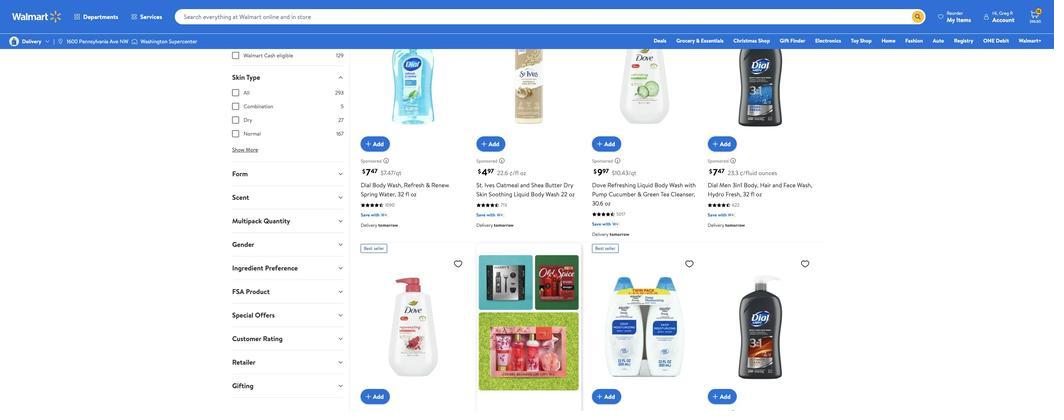 Task type: locate. For each thing, give the bounding box(es) containing it.
best seller
[[364, 245, 385, 252], [596, 245, 616, 252]]

save down 30.6
[[593, 221, 602, 228]]

walmart for walmart cash eligible
[[244, 52, 263, 59]]

add to favorites list, dove rejuvenating liquid body wash with pump pomegranate & hibiscus, 30.6 oz image
[[454, 259, 463, 269]]

walmart plus image down 5017
[[613, 221, 621, 228]]

2 seller from the left
[[605, 245, 616, 252]]

sponsored for $ 4 97 22.6 ¢/fl oz st. ives oatmeal and shea butter dry skin soothing liquid body wash 22 oz
[[477, 158, 498, 164]]

dial up hydro
[[708, 181, 718, 189]]

2 ad disclaimer and feedback for ingridsponsoredproducts image from the left
[[615, 158, 621, 164]]

men
[[720, 181, 732, 189]]

1 47 from the left
[[371, 167, 378, 176]]

0 horizontal spatial  image
[[9, 37, 19, 46]]

2 horizontal spatial walmart plus image
[[729, 212, 736, 219]]

ad disclaimer and feedback for ingridsponsoredproducts image for $ 7 47 $7.47/qt dial body wash, refresh & renew spring water, 32 fl oz
[[383, 158, 390, 164]]

with up cleanser,
[[685, 181, 696, 189]]

1 vertical spatial ad disclaimer and feedback for ingridsponsoredproducts image
[[731, 411, 737, 411]]

add to cart image for $ 7 47 $7.47/qt dial body wash, refresh & renew spring water, 32 fl oz
[[364, 140, 373, 149]]

$ left 9
[[594, 168, 597, 176]]

equate beauty deep moisturizing body wash twin pack, 22 fl. oz., 2 count image
[[593, 256, 698, 398]]

2 $ from the left
[[478, 168, 481, 176]]

0 horizontal spatial 97
[[488, 167, 494, 176]]

oz right '¢/fl'
[[521, 169, 526, 177]]

2 sponsored from the left
[[477, 158, 498, 164]]

washington supercenter
[[141, 38, 197, 45]]

delivery tomorrow down 1090
[[361, 222, 398, 229]]

7 up spring
[[366, 166, 371, 179]]

water,
[[379, 190, 396, 199]]

liquid up green
[[638, 181, 654, 189]]

2 horizontal spatial ad disclaimer and feedback for ingridsponsoredproducts image
[[731, 158, 737, 164]]

2 47 from the left
[[718, 167, 725, 176]]

delivery down 30.6
[[593, 231, 609, 238]]

add button
[[361, 137, 390, 152], [477, 137, 506, 152], [593, 137, 622, 152], [708, 137, 737, 152], [361, 389, 390, 405], [593, 389, 622, 405], [708, 389, 737, 405]]

1 horizontal spatial shop
[[861, 37, 872, 44]]

0 vertical spatial dry
[[244, 116, 252, 124]]

32 right water, on the left
[[398, 190, 404, 199]]

2 best seller from the left
[[596, 245, 616, 252]]

$ inside $ 7 47 $7.47/qt dial body wash, refresh & renew spring water, 32 fl oz
[[363, 168, 366, 176]]

walmart cash offers
[[232, 35, 295, 45]]

3 $ from the left
[[594, 168, 597, 176]]

1 horizontal spatial wash
[[670, 181, 684, 189]]

scent tab
[[226, 186, 350, 209]]

delivery tomorrow for $ 7 47 $7.47/qt dial body wash, refresh & renew spring water, 32 fl oz
[[361, 222, 398, 229]]

tomorrow down 622
[[726, 222, 745, 229]]

1 horizontal spatial ad disclaimer and feedback for ingridsponsoredproducts image
[[731, 411, 737, 411]]

with left walmart plus image
[[487, 212, 496, 218]]

0 horizontal spatial wash,
[[388, 181, 403, 189]]

ad disclaimer and feedback for ingridsponsoredproducts image for $ 7 47 23.3 ¢/fluid ounces dial men 3in1 body, hair and face wash, hydro fresh, 32 fl oz
[[731, 158, 737, 164]]

$ inside $ 7 47 23.3 ¢/fluid ounces dial men 3in1 body, hair and face wash, hydro fresh, 32 fl oz
[[710, 168, 713, 176]]

add for equate beauty deep moisturizing body wash twin pack, 22 fl. oz., 2 count image
[[605, 393, 616, 401]]

7 inside $ 7 47 23.3 ¢/fluid ounces dial men 3in1 body, hair and face wash, hydro fresh, 32 fl oz
[[714, 166, 718, 179]]

delivery tomorrow down 5017
[[593, 231, 630, 238]]

save with left walmart plus image
[[477, 212, 496, 218]]

1 horizontal spatial wash,
[[798, 181, 813, 189]]

1 horizontal spatial best seller
[[596, 245, 616, 252]]

cash for offers
[[259, 35, 274, 45]]

0 vertical spatial &
[[697, 37, 700, 44]]

items
[[957, 15, 972, 24]]

liquid down oatmeal
[[514, 190, 530, 199]]

 image
[[9, 37, 19, 46], [132, 38, 138, 45]]

0 horizontal spatial liquid
[[514, 190, 530, 199]]

tomorrow down 1090
[[379, 222, 398, 229]]

with for $ 7 47 $7.47/qt dial body wash, refresh & renew spring water, 32 fl oz
[[371, 212, 380, 218]]

show more button
[[226, 144, 264, 156]]

97 for 4
[[488, 167, 494, 176]]

0 horizontal spatial dry
[[244, 116, 252, 124]]

walmart up walmart cash eligible
[[232, 35, 257, 45]]

1 best from the left
[[364, 245, 373, 252]]

walmart plus image for $ 7 47 $7.47/qt dial body wash, refresh & renew spring water, 32 fl oz
[[381, 212, 389, 219]]

add for st. ives oatmeal and shea butter dry skin soothing liquid body wash 22 oz image
[[489, 140, 500, 148]]

2 best from the left
[[596, 245, 604, 252]]

save with down 30.6
[[593, 221, 611, 228]]

1090
[[385, 202, 395, 208]]

0 vertical spatial ad disclaimer and feedback for ingridsponsoredproducts image
[[499, 158, 505, 164]]

oatmeal
[[496, 181, 519, 189]]

with down 30.6
[[603, 221, 611, 228]]

1 97 from the left
[[488, 167, 494, 176]]

wash
[[670, 181, 684, 189], [546, 190, 560, 199]]

delivery tomorrow
[[361, 222, 398, 229], [477, 222, 514, 229], [708, 222, 745, 229], [593, 231, 630, 238]]

shop right christmas
[[759, 37, 770, 44]]

32 inside $ 7 47 23.3 ¢/fluid ounces dial men 3in1 body, hair and face wash, hydro fresh, 32 fl oz
[[743, 190, 750, 199]]

 image
[[58, 38, 64, 44]]

add to cart image
[[480, 140, 489, 149], [711, 392, 720, 402]]

home
[[882, 37, 896, 44]]

Walmart Site-Wide search field
[[175, 9, 926, 24]]

dry up normal
[[244, 116, 252, 124]]

skin left type
[[232, 73, 245, 82]]

fashion link
[[903, 37, 927, 45]]

2 horizontal spatial &
[[697, 37, 700, 44]]

personal care gift sets image
[[477, 253, 582, 393]]

1 wash, from the left
[[388, 181, 403, 189]]

walmart inside dropdown button
[[232, 35, 257, 45]]

greg
[[1000, 10, 1010, 16]]

dove refreshing liquid body wash with pump cucumber & green tea cleanser, 30.6 oz image
[[593, 4, 698, 146]]

walmart image
[[12, 11, 62, 23]]

save down spring
[[361, 212, 370, 218]]

$96.80
[[1031, 19, 1042, 24]]

save down hydro
[[708, 212, 717, 218]]

1 horizontal spatial dry
[[564, 181, 574, 189]]

1 horizontal spatial walmart plus image
[[613, 221, 621, 228]]

2 32 from the left
[[743, 190, 750, 199]]

oz down hair at the top
[[757, 190, 762, 199]]

1 horizontal spatial liquid
[[638, 181, 654, 189]]

0 vertical spatial wash
[[670, 181, 684, 189]]

add button for equate beauty deep moisturizing body wash twin pack, 22 fl. oz., 2 count image
[[593, 389, 622, 405]]

0 horizontal spatial seller
[[374, 245, 385, 252]]

1 vertical spatial &
[[426, 181, 430, 189]]

47
[[371, 167, 378, 176], [718, 167, 725, 176]]

christmas
[[734, 37, 758, 44]]

walmart plus image down 622
[[729, 212, 736, 219]]

delivery for $ 9 97 $10.43/qt dove refreshing liquid body wash with pump cucumber & green tea cleanser, 30.6 oz
[[593, 231, 609, 238]]

& right the grocery
[[697, 37, 700, 44]]

seller for dove rejuvenating liquid body wash with pump pomegranate & hibiscus, 30.6 oz image
[[374, 245, 385, 252]]

1 vertical spatial wash
[[546, 190, 560, 199]]

retailer button
[[226, 351, 350, 374]]

deals link
[[651, 37, 670, 45]]

2 horizontal spatial body
[[655, 181, 668, 189]]

7 inside $ 7 47 $7.47/qt dial body wash, refresh & renew spring water, 32 fl oz
[[366, 166, 371, 179]]

oz
[[521, 169, 526, 177], [411, 190, 417, 199], [569, 190, 575, 199], [757, 190, 762, 199], [605, 199, 611, 208]]

3 ad disclaimer and feedback for ingridsponsoredproducts image from the left
[[731, 158, 737, 164]]

1 ad disclaimer and feedback for ingridsponsoredproducts image from the left
[[383, 158, 390, 164]]

$ for $ 7 47 $7.47/qt dial body wash, refresh & renew spring water, 32 fl oz
[[363, 168, 366, 176]]

wash down butter on the right top of page
[[546, 190, 560, 199]]

0 horizontal spatial best
[[364, 245, 373, 252]]

electronics
[[816, 37, 842, 44]]

ad disclaimer and feedback for ingridsponsoredproducts image up $7.47/qt
[[383, 158, 390, 164]]

fsa product tab
[[226, 280, 350, 303]]

2 97 from the left
[[603, 167, 609, 176]]

dial
[[361, 181, 371, 189], [708, 181, 718, 189]]

combination
[[244, 103, 273, 110]]

ad disclaimer and feedback for ingridsponsoredproducts image up 23.3 in the top of the page
[[731, 158, 737, 164]]

2 7 from the left
[[714, 166, 718, 179]]

$ inside $ 4 97 22.6 ¢/fl oz st. ives oatmeal and shea butter dry skin soothing liquid body wash 22 oz
[[478, 168, 481, 176]]

departments
[[83, 13, 118, 21]]

1 horizontal spatial best
[[596, 245, 604, 252]]

walmart cash eligible
[[244, 52, 293, 59]]

wash,
[[388, 181, 403, 189], [798, 181, 813, 189]]

normal
[[244, 130, 261, 138]]

1 horizontal spatial skin
[[477, 190, 488, 199]]

tomorrow for $ 7 47 23.3 ¢/fluid ounces dial men 3in1 body, hair and face wash, hydro fresh, 32 fl oz
[[726, 222, 745, 229]]

skin
[[232, 73, 245, 82], [477, 190, 488, 199]]

sponsored
[[361, 158, 382, 164], [477, 158, 498, 164], [593, 158, 613, 164], [708, 158, 729, 164]]

fashion
[[906, 37, 924, 44]]

walmart+
[[1020, 37, 1042, 44]]

0 horizontal spatial body
[[373, 181, 386, 189]]

body down shea
[[531, 190, 545, 199]]

$ up spring
[[363, 168, 366, 176]]

1 horizontal spatial &
[[638, 190, 642, 199]]

$ 4 97 22.6 ¢/fl oz st. ives oatmeal and shea butter dry skin soothing liquid body wash 22 oz
[[477, 166, 575, 199]]

0 horizontal spatial ad disclaimer and feedback for ingridsponsoredproducts image
[[383, 158, 390, 164]]

 image for washington supercenter
[[132, 38, 138, 45]]

 image for delivery
[[9, 37, 19, 46]]

sponsored for $ 7 47 23.3 ¢/fluid ounces dial men 3in1 body, hair and face wash, hydro fresh, 32 fl oz
[[708, 158, 729, 164]]

oz down refresh
[[411, 190, 417, 199]]

add to cart image for st. ives oatmeal and shea butter dry skin soothing liquid body wash 22 oz image
[[480, 140, 489, 149]]

special
[[232, 311, 254, 320]]

tea
[[661, 190, 670, 199]]

dial men 3in1 body, hair and face wash, hydro fresh, 32 fl oz image
[[708, 4, 813, 146]]

0 vertical spatial cash
[[259, 35, 274, 45]]

dry inside $ 4 97 22.6 ¢/fl oz st. ives oatmeal and shea butter dry skin soothing liquid body wash 22 oz
[[564, 181, 574, 189]]

$
[[363, 168, 366, 176], [478, 168, 481, 176], [594, 168, 597, 176], [710, 168, 713, 176]]

renew
[[432, 181, 449, 189]]

ave
[[110, 38, 118, 45]]

oz inside $ 9 97 $10.43/qt dove refreshing liquid body wash with pump cucumber & green tea cleanser, 30.6 oz
[[605, 199, 611, 208]]

delivery tomorrow down walmart plus image
[[477, 222, 514, 229]]

1 vertical spatial walmart
[[244, 52, 263, 59]]

 image down 'walmart' image
[[9, 37, 19, 46]]

oz right 30.6
[[605, 199, 611, 208]]

special offers tab
[[226, 304, 350, 327]]

1 horizontal spatial fl
[[751, 190, 755, 199]]

delivery tomorrow down 622
[[708, 222, 745, 229]]

0 horizontal spatial &
[[426, 181, 430, 189]]

wash, up water, on the left
[[388, 181, 403, 189]]

None checkbox
[[232, 52, 239, 59], [232, 89, 239, 96], [232, 52, 239, 59], [232, 89, 239, 96]]

fl down the body,
[[751, 190, 755, 199]]

walmart plus image down 1090
[[381, 212, 389, 219]]

add for dial men 3in1 body, hair and face wash, ultimate clean, 32 fl oz image
[[720, 393, 731, 401]]

4
[[482, 166, 488, 179]]

tomorrow for $ 4 97 22.6 ¢/fl oz st. ives oatmeal and shea butter dry skin soothing liquid body wash 22 oz
[[494, 222, 514, 229]]

dry up 22
[[564, 181, 574, 189]]

dove
[[593, 181, 606, 189]]

1 vertical spatial cash
[[264, 52, 276, 59]]

2 fl from the left
[[751, 190, 755, 199]]

dial up spring
[[361, 181, 371, 189]]

scent button
[[226, 186, 350, 209]]

1 horizontal spatial body
[[531, 190, 545, 199]]

walmart down walmart cash offers
[[244, 52, 263, 59]]

tomorrow down walmart plus image
[[494, 222, 514, 229]]

0 horizontal spatial shop
[[759, 37, 770, 44]]

nw
[[120, 38, 128, 45]]

walmart plus image
[[381, 212, 389, 219], [729, 212, 736, 219], [613, 221, 621, 228]]

ingredient
[[232, 264, 264, 273]]

1 and from the left
[[521, 181, 530, 189]]

shop right toy
[[861, 37, 872, 44]]

save left walmart plus image
[[477, 212, 486, 218]]

delivery down hydro
[[708, 222, 725, 229]]

wash, right face
[[798, 181, 813, 189]]

hi,
[[993, 10, 999, 16]]

multipack
[[232, 216, 262, 226]]

& left renew at the top of the page
[[426, 181, 430, 189]]

wash up cleanser,
[[670, 181, 684, 189]]

2 dial from the left
[[708, 181, 718, 189]]

add to favorites list, dial men 3in1 body, hair and face wash, hydro fresh, 32 fl oz image
[[801, 7, 810, 16]]

4 sponsored from the left
[[708, 158, 729, 164]]

cash for eligible
[[264, 52, 276, 59]]

97 inside $ 9 97 $10.43/qt dove refreshing liquid body wash with pump cucumber & green tea cleanser, 30.6 oz
[[603, 167, 609, 176]]

47 left 23.3 in the top of the page
[[718, 167, 725, 176]]

1 horizontal spatial seller
[[605, 245, 616, 252]]

32 down the body,
[[743, 190, 750, 199]]

1 horizontal spatial  image
[[132, 38, 138, 45]]

47 inside $ 7 47 $7.47/qt dial body wash, refresh & renew spring water, 32 fl oz
[[371, 167, 378, 176]]

7 left 23.3 in the top of the page
[[714, 166, 718, 179]]

walmart plus image
[[497, 212, 505, 219]]

0 vertical spatial add to cart image
[[480, 140, 489, 149]]

1 horizontal spatial 7
[[714, 166, 718, 179]]

1 32 from the left
[[398, 190, 404, 199]]

sponsored up 9
[[593, 158, 613, 164]]

add for dove rejuvenating liquid body wash with pump pomegranate & hibiscus, 30.6 oz image
[[373, 393, 384, 401]]

add to favorites list, st. ives oatmeal and shea butter dry skin soothing liquid body wash 22 oz image
[[570, 7, 579, 16]]

and left shea
[[521, 181, 530, 189]]

1 $ from the left
[[363, 168, 366, 176]]

registry link
[[951, 37, 978, 45]]

liquid inside $ 4 97 22.6 ¢/fl oz st. ives oatmeal and shea butter dry skin soothing liquid body wash 22 oz
[[514, 190, 530, 199]]

offers up eligible
[[275, 35, 295, 45]]

23.3
[[728, 169, 739, 177]]

cash
[[259, 35, 274, 45], [264, 52, 276, 59]]

0 horizontal spatial 47
[[371, 167, 378, 176]]

1 vertical spatial liquid
[[514, 190, 530, 199]]

best seller for equate beauty deep moisturizing body wash twin pack, 22 fl. oz., 2 count image
[[596, 245, 616, 252]]

0 horizontal spatial and
[[521, 181, 530, 189]]

cash up walmart cash eligible
[[259, 35, 274, 45]]

1 7 from the left
[[366, 166, 371, 179]]

body up water, on the left
[[373, 181, 386, 189]]

3 sponsored from the left
[[593, 158, 613, 164]]

0 horizontal spatial best seller
[[364, 245, 385, 252]]

with inside $ 9 97 $10.43/qt dove refreshing liquid body wash with pump cucumber & green tea cleanser, 30.6 oz
[[685, 181, 696, 189]]

dial inside $ 7 47 23.3 ¢/fluid ounces dial men 3in1 body, hair and face wash, hydro fresh, 32 fl oz
[[708, 181, 718, 189]]

ad disclaimer and feedback for ingridsponsoredproducts image
[[383, 158, 390, 164], [615, 158, 621, 164], [731, 158, 737, 164]]

cash inside dropdown button
[[259, 35, 274, 45]]

and right hair at the top
[[773, 181, 783, 189]]

47 left $7.47/qt
[[371, 167, 378, 176]]

0 horizontal spatial add to cart image
[[480, 140, 489, 149]]

2 wash, from the left
[[798, 181, 813, 189]]

cash left eligible
[[264, 52, 276, 59]]

tomorrow
[[379, 222, 398, 229], [494, 222, 514, 229], [726, 222, 745, 229], [610, 231, 630, 238]]

grocery
[[677, 37, 695, 44]]

with down spring
[[371, 212, 380, 218]]

0 horizontal spatial 7
[[366, 166, 371, 179]]

offers right special
[[255, 311, 275, 320]]

 image right nw
[[132, 38, 138, 45]]

0 horizontal spatial dial
[[361, 181, 371, 189]]

walmart
[[232, 35, 257, 45], [244, 52, 263, 59]]

with for $ 9 97 $10.43/qt dove refreshing liquid body wash with pump cucumber & green tea cleanser, 30.6 oz
[[603, 221, 611, 228]]

walmart+ link
[[1016, 37, 1046, 45]]

0 vertical spatial skin
[[232, 73, 245, 82]]

¢/fluid
[[740, 169, 758, 177]]

skin down the st.
[[477, 190, 488, 199]]

body
[[373, 181, 386, 189], [655, 181, 668, 189], [531, 190, 545, 199]]

with down hydro
[[719, 212, 727, 218]]

product
[[246, 287, 270, 297]]

47 inside $ 7 47 23.3 ¢/fluid ounces dial men 3in1 body, hair and face wash, hydro fresh, 32 fl oz
[[718, 167, 725, 176]]

1 horizontal spatial 97
[[603, 167, 609, 176]]

oz inside $ 7 47 23.3 ¢/fluid ounces dial men 3in1 body, hair and face wash, hydro fresh, 32 fl oz
[[757, 190, 762, 199]]

1 vertical spatial skin
[[477, 190, 488, 199]]

deals
[[654, 37, 667, 44]]

best for dove rejuvenating liquid body wash with pump pomegranate & hibiscus, 30.6 oz image
[[364, 245, 373, 252]]

None checkbox
[[232, 103, 239, 110], [232, 117, 239, 124], [232, 130, 239, 137], [232, 103, 239, 110], [232, 117, 239, 124], [232, 130, 239, 137]]

4 $ from the left
[[710, 168, 713, 176]]

sponsored up 23.3 in the top of the page
[[708, 158, 729, 164]]

oz inside $ 7 47 $7.47/qt dial body wash, refresh & renew spring water, 32 fl oz
[[411, 190, 417, 199]]

0 horizontal spatial skin
[[232, 73, 245, 82]]

with for $ 7 47 23.3 ¢/fluid ounces dial men 3in1 body, hair and face wash, hydro fresh, 32 fl oz
[[719, 212, 727, 218]]

1 best seller from the left
[[364, 245, 385, 252]]

97
[[488, 167, 494, 176], [603, 167, 609, 176]]

add to favorites list, equate beauty deep moisturizing body wash twin pack, 22 fl. oz., 2 count image
[[685, 259, 695, 269]]

dial men 3in1 body, hair and face wash, ultimate clean, 32 fl oz image
[[708, 256, 813, 398]]

1 sponsored from the left
[[361, 158, 382, 164]]

0 horizontal spatial wash
[[546, 190, 560, 199]]

st.
[[477, 181, 483, 189]]

add to cart image
[[364, 140, 373, 149], [596, 140, 605, 149], [711, 140, 720, 149], [364, 392, 373, 402], [596, 392, 605, 402]]

$ left 4
[[478, 168, 481, 176]]

body inside $ 9 97 $10.43/qt dove refreshing liquid body wash with pump cucumber & green tea cleanser, 30.6 oz
[[655, 181, 668, 189]]

fl down refresh
[[406, 190, 410, 199]]

eligible
[[277, 52, 293, 59]]

delivery down soothing
[[477, 222, 493, 229]]

ad disclaimer and feedback for ingridsponsoredproducts image
[[499, 158, 505, 164], [731, 411, 737, 411]]

$ inside $ 9 97 $10.43/qt dove refreshing liquid body wash with pump cucumber & green tea cleanser, 30.6 oz
[[594, 168, 597, 176]]

1 horizontal spatial 47
[[718, 167, 725, 176]]

tomorrow down 5017
[[610, 231, 630, 238]]

1 shop from the left
[[759, 37, 770, 44]]

1 horizontal spatial and
[[773, 181, 783, 189]]

sponsored up 4
[[477, 158, 498, 164]]

2 shop from the left
[[861, 37, 872, 44]]

save with for $ 9 97 $10.43/qt dove refreshing liquid body wash with pump cucumber & green tea cleanser, 30.6 oz
[[593, 221, 611, 228]]

97 left 22.6 in the top left of the page
[[488, 167, 494, 176]]

0 horizontal spatial walmart plus image
[[381, 212, 389, 219]]

1 seller from the left
[[374, 245, 385, 252]]

and inside $ 4 97 22.6 ¢/fl oz st. ives oatmeal and shea butter dry skin soothing liquid body wash 22 oz
[[521, 181, 530, 189]]

seller
[[374, 245, 385, 252], [605, 245, 616, 252]]

walmart plus image for $ 9 97 $10.43/qt dove refreshing liquid body wash with pump cucumber & green tea cleanser, 30.6 oz
[[613, 221, 621, 228]]

1 horizontal spatial ad disclaimer and feedback for ingridsponsoredproducts image
[[615, 158, 621, 164]]

tomorrow for $ 7 47 $7.47/qt dial body wash, refresh & renew spring water, 32 fl oz
[[379, 222, 398, 229]]

body up the tea at top
[[655, 181, 668, 189]]

1 dial from the left
[[361, 181, 371, 189]]

customer rating
[[232, 334, 283, 344]]

body inside $ 7 47 $7.47/qt dial body wash, refresh & renew spring water, 32 fl oz
[[373, 181, 386, 189]]

hydro
[[708, 190, 725, 199]]

& left green
[[638, 190, 642, 199]]

delivery down spring
[[361, 222, 377, 229]]

my
[[948, 15, 956, 24]]

ingredient preference button
[[226, 257, 350, 280]]

97 up dove
[[603, 167, 609, 176]]

1 horizontal spatial dial
[[708, 181, 718, 189]]

save with down spring
[[361, 212, 380, 218]]

delivery tomorrow for $ 7 47 23.3 ¢/fluid ounces dial men 3in1 body, hair and face wash, hydro fresh, 32 fl oz
[[708, 222, 745, 229]]

1 vertical spatial dry
[[564, 181, 574, 189]]

wash, inside $ 7 47 23.3 ¢/fluid ounces dial men 3in1 body, hair and face wash, hydro fresh, 32 fl oz
[[798, 181, 813, 189]]

2 and from the left
[[773, 181, 783, 189]]

sponsored up $7.47/qt
[[361, 158, 382, 164]]

0 horizontal spatial fl
[[406, 190, 410, 199]]

$ left 23.3 in the top of the page
[[710, 168, 713, 176]]

and inside $ 7 47 23.3 ¢/fluid ounces dial men 3in1 body, hair and face wash, hydro fresh, 32 fl oz
[[773, 181, 783, 189]]

1 fl from the left
[[406, 190, 410, 199]]

2 vertical spatial &
[[638, 190, 642, 199]]

1 horizontal spatial add to cart image
[[711, 392, 720, 402]]

32
[[398, 190, 404, 199], [743, 190, 750, 199]]

1 vertical spatial add to cart image
[[711, 392, 720, 402]]

finder
[[791, 37, 806, 44]]

1 horizontal spatial 32
[[743, 190, 750, 199]]

save
[[361, 212, 370, 218], [477, 212, 486, 218], [708, 212, 717, 218], [593, 221, 602, 228]]

gender tab
[[226, 233, 350, 256]]

fsa product button
[[226, 280, 350, 303]]

97 inside $ 4 97 22.6 ¢/fl oz st. ives oatmeal and shea butter dry skin soothing liquid body wash 22 oz
[[488, 167, 494, 176]]

ad disclaimer and feedback for ingridsponsoredproducts image up $10.43/qt
[[615, 158, 621, 164]]

delivery
[[22, 38, 41, 45], [361, 222, 377, 229], [477, 222, 493, 229], [708, 222, 725, 229], [593, 231, 609, 238]]

skin type tab
[[226, 66, 350, 89]]

oz right 22
[[569, 190, 575, 199]]

save with down hydro
[[708, 212, 727, 218]]

gift finder
[[780, 37, 806, 44]]

0 vertical spatial walmart
[[232, 35, 257, 45]]

0 horizontal spatial 32
[[398, 190, 404, 199]]

0 vertical spatial liquid
[[638, 181, 654, 189]]



Task type: vqa. For each thing, say whether or not it's contained in the screenshot.
Add to Favorites list, St. Ives Oatmeal and Shea Butter Dry Skin Soothing Liquid Body Wash 22 oz image
yes



Task type: describe. For each thing, give the bounding box(es) containing it.
skin type group
[[232, 89, 344, 144]]

skin inside $ 4 97 22.6 ¢/fl oz st. ives oatmeal and shea butter dry skin soothing liquid body wash 22 oz
[[477, 190, 488, 199]]

departments button
[[68, 8, 125, 26]]

one debit link
[[981, 37, 1013, 45]]

save for $ 4 97 22.6 ¢/fl oz st. ives oatmeal and shea butter dry skin soothing liquid body wash 22 oz
[[477, 212, 486, 218]]

save with for $ 4 97 22.6 ¢/fl oz st. ives oatmeal and shea butter dry skin soothing liquid body wash 22 oz
[[477, 212, 496, 218]]

ives
[[485, 181, 495, 189]]

save for $ 7 47 $7.47/qt dial body wash, refresh & renew spring water, 32 fl oz
[[361, 212, 370, 218]]

essentials
[[702, 37, 724, 44]]

auto
[[934, 37, 945, 44]]

gifting button
[[226, 375, 350, 398]]

butter
[[546, 181, 563, 189]]

& inside grocery & essentials link
[[697, 37, 700, 44]]

services
[[140, 13, 162, 21]]

add for dove refreshing liquid body wash with pump cucumber & green tea cleanser, 30.6 oz "image"
[[605, 140, 616, 148]]

sponsored for $ 9 97 $10.43/qt dove refreshing liquid body wash with pump cucumber & green tea cleanser, 30.6 oz
[[593, 158, 613, 164]]

all
[[244, 89, 250, 97]]

1600
[[67, 38, 78, 45]]

wash inside $ 4 97 22.6 ¢/fl oz st. ives oatmeal and shea butter dry skin soothing liquid body wash 22 oz
[[546, 190, 560, 199]]

retailer
[[232, 358, 256, 367]]

add button for dove refreshing liquid body wash with pump cucumber & green tea cleanser, 30.6 oz "image"
[[593, 137, 622, 152]]

shea
[[532, 181, 544, 189]]

special offers button
[[226, 304, 350, 327]]

add for dial men 3in1 body, hair and face wash, hydro fresh, 32 fl oz image at the top of page
[[720, 140, 731, 148]]

toy shop
[[852, 37, 872, 44]]

show more
[[232, 146, 258, 154]]

5017
[[617, 211, 626, 218]]

ad disclaimer and feedback for ingridsponsoredproducts image for $ 9 97 $10.43/qt dove refreshing liquid body wash with pump cucumber & green tea cleanser, 30.6 oz
[[615, 158, 621, 164]]

walmart plus image for $ 7 47 23.3 ¢/fluid ounces dial men 3in1 body, hair and face wash, hydro fresh, 32 fl oz
[[729, 212, 736, 219]]

walmart cash offers tab
[[226, 29, 350, 52]]

fresh,
[[726, 190, 742, 199]]

32 inside $ 7 47 $7.47/qt dial body wash, refresh & renew spring water, 32 fl oz
[[398, 190, 404, 199]]

7 for $ 7 47 $7.47/qt dial body wash, refresh & renew spring water, 32 fl oz
[[366, 166, 371, 179]]

auto link
[[930, 37, 948, 45]]

form
[[232, 169, 248, 179]]

gifting tab
[[226, 375, 350, 398]]

one debit
[[984, 37, 1010, 44]]

toy
[[852, 37, 859, 44]]

save for $ 7 47 23.3 ¢/fluid ounces dial men 3in1 body, hair and face wash, hydro fresh, 32 fl oz
[[708, 212, 717, 218]]

debit
[[997, 37, 1010, 44]]

ingredient preference
[[232, 264, 298, 273]]

dial body wash, refresh & renew spring water, 32 fl oz image
[[361, 4, 466, 146]]

27
[[338, 116, 344, 124]]

delivery for $ 4 97 22.6 ¢/fl oz st. ives oatmeal and shea butter dry skin soothing liquid body wash 22 oz
[[477, 222, 493, 229]]

30.6
[[593, 199, 604, 208]]

seller for equate beauty deep moisturizing body wash twin pack, 22 fl. oz., 2 count image
[[605, 245, 616, 252]]

add button for dial body wash, refresh & renew spring water, 32 fl oz image
[[361, 137, 390, 152]]

gift
[[780, 37, 790, 44]]

ounces
[[759, 169, 778, 177]]

delivery for $ 7 47 $7.47/qt dial body wash, refresh & renew spring water, 32 fl oz
[[361, 222, 377, 229]]

christmas shop link
[[731, 37, 774, 45]]

toy shop link
[[848, 37, 876, 45]]

with for $ 4 97 22.6 ¢/fl oz st. ives oatmeal and shea butter dry skin soothing liquid body wash 22 oz
[[487, 212, 496, 218]]

9
[[598, 166, 603, 179]]

add button for dial men 3in1 body, hair and face wash, ultimate clean, 32 fl oz image
[[708, 389, 737, 405]]

$ for $ 7 47 23.3 ¢/fluid ounces dial men 3in1 body, hair and face wash, hydro fresh, 32 fl oz
[[710, 168, 713, 176]]

soothing
[[489, 190, 513, 199]]

delivery for $ 7 47 23.3 ¢/fluid ounces dial men 3in1 body, hair and face wash, hydro fresh, 32 fl oz
[[708, 222, 725, 229]]

show
[[232, 146, 245, 154]]

713
[[501, 202, 507, 208]]

face
[[784, 181, 796, 189]]

47 for $ 7 47 $7.47/qt dial body wash, refresh & renew spring water, 32 fl oz
[[371, 167, 378, 176]]

skin inside dropdown button
[[232, 73, 245, 82]]

refresh
[[404, 181, 425, 189]]

fsa product
[[232, 287, 270, 297]]

$ for $ 9 97 $10.43/qt dove refreshing liquid body wash with pump cucumber & green tea cleanser, 30.6 oz
[[594, 168, 597, 176]]

gender
[[232, 240, 255, 249]]

7 for $ 7 47 23.3 ¢/fluid ounces dial men 3in1 body, hair and face wash, hydro fresh, 32 fl oz
[[714, 166, 718, 179]]

washington
[[141, 38, 168, 45]]

3in1
[[733, 181, 743, 189]]

add button for dove rejuvenating liquid body wash with pump pomegranate & hibiscus, 30.6 oz image
[[361, 389, 390, 405]]

add to cart image for $ 9 97 $10.43/qt dove refreshing liquid body wash with pump cucumber & green tea cleanser, 30.6 oz
[[596, 140, 605, 149]]

47 for $ 7 47 23.3 ¢/fluid ounces dial men 3in1 body, hair and face wash, hydro fresh, 32 fl oz
[[718, 167, 725, 176]]

liquid inside $ 9 97 $10.43/qt dove refreshing liquid body wash with pump cucumber & green tea cleanser, 30.6 oz
[[638, 181, 654, 189]]

form tab
[[226, 162, 350, 186]]

reorder
[[948, 10, 964, 16]]

129
[[336, 52, 344, 59]]

hair
[[761, 181, 772, 189]]

st. ives oatmeal and shea butter dry skin soothing liquid body wash 22 oz image
[[477, 4, 582, 146]]

$ 7 47 $7.47/qt dial body wash, refresh & renew spring water, 32 fl oz
[[361, 166, 449, 199]]

skin type
[[232, 73, 260, 82]]

best seller for dove rejuvenating liquid body wash with pump pomegranate & hibiscus, 30.6 oz image
[[364, 245, 385, 252]]

1600 pennsylvania ave nw
[[67, 38, 128, 45]]

hi, greg r account
[[993, 10, 1015, 24]]

& inside $ 7 47 $7.47/qt dial body wash, refresh & renew spring water, 32 fl oz
[[426, 181, 430, 189]]

1 vertical spatial offers
[[255, 311, 275, 320]]

save for $ 9 97 $10.43/qt dove refreshing liquid body wash with pump cucumber & green tea cleanser, 30.6 oz
[[593, 221, 602, 228]]

22.6
[[497, 169, 508, 177]]

add button for st. ives oatmeal and shea butter dry skin soothing liquid body wash 22 oz image
[[477, 137, 506, 152]]

form button
[[226, 162, 350, 186]]

supercenter
[[169, 38, 197, 45]]

add to favorites list, dove refreshing liquid body wash with pump cucumber & green tea cleanser, 30.6 oz image
[[685, 7, 695, 16]]

0 horizontal spatial ad disclaimer and feedback for ingridsponsoredproducts image
[[499, 158, 505, 164]]

clear search field text image
[[903, 14, 910, 20]]

$ 7 47 23.3 ¢/fluid ounces dial men 3in1 body, hair and face wash, hydro fresh, 32 fl oz
[[708, 166, 813, 199]]

gender button
[[226, 233, 350, 256]]

$ 9 97 $10.43/qt dove refreshing liquid body wash with pump cucumber & green tea cleanser, 30.6 oz
[[593, 166, 696, 208]]

delivery tomorrow for $ 4 97 22.6 ¢/fl oz st. ives oatmeal and shea butter dry skin soothing liquid body wash 22 oz
[[477, 222, 514, 229]]

quantity
[[264, 216, 290, 226]]

type
[[247, 73, 260, 82]]

registry
[[955, 37, 974, 44]]

add to favorites list, dial body wash, refresh & renew spring water, 32 fl oz image
[[454, 7, 463, 16]]

save with for $ 7 47 23.3 ¢/fluid ounces dial men 3in1 body, hair and face wash, hydro fresh, 32 fl oz
[[708, 212, 727, 218]]

& inside $ 9 97 $10.43/qt dove refreshing liquid body wash with pump cucumber & green tea cleanser, 30.6 oz
[[638, 190, 642, 199]]

walmart for walmart cash offers
[[232, 35, 257, 45]]

more
[[246, 146, 258, 154]]

christmas shop
[[734, 37, 770, 44]]

$10.43/qt
[[612, 169, 637, 177]]

home link
[[879, 37, 900, 45]]

retailer tab
[[226, 351, 350, 374]]

pennsylvania
[[79, 38, 108, 45]]

best for equate beauty deep moisturizing body wash twin pack, 22 fl. oz., 2 count image
[[596, 245, 604, 252]]

add to cart image for dial men 3in1 body, hair and face wash, ultimate clean, 32 fl oz image
[[711, 392, 720, 402]]

add button for dial men 3in1 body, hair and face wash, hydro fresh, 32 fl oz image at the top of page
[[708, 137, 737, 152]]

fl inside $ 7 47 $7.47/qt dial body wash, refresh & renew spring water, 32 fl oz
[[406, 190, 410, 199]]

multipack quantity tab
[[226, 210, 350, 233]]

electronics link
[[812, 37, 845, 45]]

dry inside skin type 'group'
[[244, 116, 252, 124]]

97 for 9
[[603, 167, 609, 176]]

delivery left |
[[22, 38, 41, 45]]

save with for $ 7 47 $7.47/qt dial body wash, refresh & renew spring water, 32 fl oz
[[361, 212, 380, 218]]

add for dial body wash, refresh & renew spring water, 32 fl oz image
[[373, 140, 384, 148]]

body,
[[744, 181, 759, 189]]

customer rating button
[[226, 327, 350, 351]]

22
[[561, 190, 568, 199]]

customer
[[232, 334, 261, 344]]

shop for christmas shop
[[759, 37, 770, 44]]

0 vertical spatial offers
[[275, 35, 295, 45]]

dove rejuvenating liquid body wash with pump pomegranate & hibiscus, 30.6 oz image
[[361, 256, 466, 398]]

5
[[341, 103, 344, 110]]

wash, inside $ 7 47 $7.47/qt dial body wash, refresh & renew spring water, 32 fl oz
[[388, 181, 403, 189]]

rating
[[263, 334, 283, 344]]

refreshing
[[608, 181, 636, 189]]

reorder my items
[[948, 10, 972, 24]]

gift finder link
[[777, 37, 809, 45]]

ingredient preference tab
[[226, 257, 350, 280]]

$ for $ 4 97 22.6 ¢/fl oz st. ives oatmeal and shea butter dry skin soothing liquid body wash 22 oz
[[478, 168, 481, 176]]

shop for toy shop
[[861, 37, 872, 44]]

cucumber
[[609, 190, 637, 199]]

add to favorites list, dial men 3in1 body, hair and face wash, ultimate clean, 32 fl oz image
[[801, 259, 810, 269]]

customer rating tab
[[226, 327, 350, 351]]

fl inside $ 7 47 23.3 ¢/fluid ounces dial men 3in1 body, hair and face wash, hydro fresh, 32 fl oz
[[751, 190, 755, 199]]

body inside $ 4 97 22.6 ¢/fl oz st. ives oatmeal and shea butter dry skin soothing liquid body wash 22 oz
[[531, 190, 545, 199]]

wash inside $ 9 97 $10.43/qt dove refreshing liquid body wash with pump cucumber & green tea cleanser, 30.6 oz
[[670, 181, 684, 189]]

tomorrow for $ 9 97 $10.43/qt dove refreshing liquid body wash with pump cucumber & green tea cleanser, 30.6 oz
[[610, 231, 630, 238]]

search icon image
[[916, 14, 922, 20]]

preference
[[265, 264, 298, 273]]

account
[[993, 15, 1015, 24]]

delivery tomorrow for $ 9 97 $10.43/qt dove refreshing liquid body wash with pump cucumber & green tea cleanser, 30.6 oz
[[593, 231, 630, 238]]

Search search field
[[175, 9, 926, 24]]

green
[[644, 190, 660, 199]]

add to cart image for $ 7 47 23.3 ¢/fluid ounces dial men 3in1 body, hair and face wash, hydro fresh, 32 fl oz
[[711, 140, 720, 149]]

293
[[335, 89, 344, 97]]

fsa
[[232, 287, 244, 297]]

dial inside $ 7 47 $7.47/qt dial body wash, refresh & renew spring water, 32 fl oz
[[361, 181, 371, 189]]

sponsored for $ 7 47 $7.47/qt dial body wash, refresh & renew spring water, 32 fl oz
[[361, 158, 382, 164]]

one
[[984, 37, 995, 44]]



